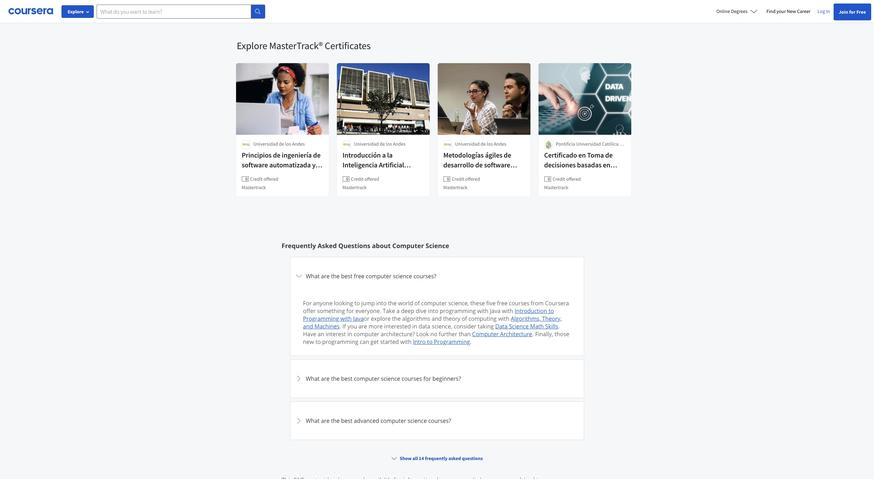 Task type: vqa. For each thing, say whether or not it's contained in the screenshot.
info to the bottom
no



Task type: locate. For each thing, give the bounding box(es) containing it.
best inside what are the best advanced  computer science courses? dropdown button
[[341, 417, 352, 425]]

with inside introduction to programming with java
[[341, 315, 352, 323]]

software down principios
[[242, 161, 268, 169]]

certificado down ágiles at the right of the page
[[483, 170, 516, 179]]

further
[[439, 331, 457, 338]]

0 horizontal spatial of
[[415, 300, 420, 307]]

something
[[317, 307, 345, 315]]

1 vertical spatial what
[[306, 375, 320, 383]]

are inside dropdown button
[[321, 273, 330, 280]]

what inside dropdown button
[[306, 273, 320, 280]]

offered down automatizada
[[264, 176, 278, 182]]

2 chevron right image from the top
[[295, 417, 303, 426]]

de up ingeniería
[[279, 141, 284, 147]]

with left the intro
[[400, 338, 412, 346]]

credit for certificado en toma de decisiones basadas en datos mastertrack® certificate
[[553, 176, 565, 182]]

java up data
[[490, 307, 501, 315]]

to up skills
[[549, 307, 554, 315]]

degrees
[[731, 8, 748, 14]]

1 mastertrack from the left
[[242, 184, 266, 191]]

chevron right image inside what are the best free  computer science courses? dropdown button
[[295, 272, 303, 281]]

mastertrack® inside certificado en toma de decisiones basadas en datos mastertrack® certificate
[[562, 170, 602, 179]]

programming for .
[[434, 338, 470, 346]]

programming down . if you are more interested in data science, consider taking data science math skills
[[434, 338, 470, 346]]

de right the católica at the top of page
[[620, 141, 625, 147]]

los up la
[[386, 141, 392, 147]]

best for computer
[[341, 375, 352, 383]]

2 universidad de los andes from the left
[[354, 141, 406, 147]]

of right world
[[415, 300, 420, 307]]

show all 14 frequently asked questions button
[[389, 453, 486, 465]]

de right ágiles at the right of the page
[[504, 151, 511, 160]]

science inside what are the best free  computer science courses? dropdown button
[[393, 273, 412, 280]]

principios
[[242, 151, 272, 160]]

dive
[[416, 307, 427, 315]]

mastertrack
[[242, 184, 266, 191], [343, 184, 367, 191], [443, 184, 468, 191], [544, 184, 568, 191]]

3 los from the left
[[487, 141, 493, 147]]

2 software from the left
[[484, 161, 510, 169]]

1 vertical spatial for
[[347, 307, 354, 315]]

certificates
[[325, 39, 371, 52]]

andes up artificial
[[393, 141, 406, 147]]

best for advanced
[[341, 417, 352, 425]]

1 chevron right image from the top
[[295, 272, 303, 281]]

certificado down automatizada
[[254, 170, 287, 179]]

credit for principios de ingeniería de software automatizada y ágil certificado mastertrack®
[[250, 176, 263, 182]]

universidad de los andes image for introducción a la inteligencia artificial mastertrack® certificate
[[343, 141, 351, 149]]

1 universidad from the left
[[253, 141, 278, 147]]

asked
[[318, 242, 337, 250]]

universidad up principios
[[253, 141, 278, 147]]

basadas
[[577, 161, 602, 169]]

1 vertical spatial a
[[397, 307, 400, 315]]

2 horizontal spatial for
[[849, 9, 856, 15]]

chevron right image for what are the best advanced  computer science courses?
[[295, 417, 303, 426]]

1 horizontal spatial of
[[462, 315, 467, 323]]

in right if
[[347, 331, 352, 338]]

courses inside for anyone looking to jump into the world of computer science, these five free courses from coursera offer something for everyone. take a deep dive into programming with java with
[[509, 300, 529, 307]]

credit offered down desarrollo
[[452, 176, 480, 182]]

questions
[[338, 242, 370, 250]]

0 vertical spatial programming
[[303, 315, 339, 323]]

computer inside dropdown button
[[366, 273, 392, 280]]

3 credit from the left
[[452, 176, 464, 182]]

1 andes from the left
[[292, 141, 305, 147]]

3 best from the top
[[341, 417, 352, 425]]

1 list item from the top
[[290, 257, 584, 360]]

1 vertical spatial chevron right image
[[295, 417, 303, 426]]

1 horizontal spatial free
[[497, 300, 508, 307]]

computer inside list item
[[381, 417, 406, 425]]

0 vertical spatial explore
[[68, 8, 84, 15]]

1 horizontal spatial certificate
[[544, 180, 575, 189]]

intro
[[413, 338, 426, 346]]

what are the best advanced  computer science courses? button
[[295, 407, 580, 436]]

1 horizontal spatial certificado
[[483, 170, 516, 179]]

1 horizontal spatial java
[[490, 307, 501, 315]]

3 andes from the left
[[494, 141, 506, 147]]

the
[[331, 273, 340, 280], [388, 300, 397, 307], [392, 315, 401, 323], [331, 375, 340, 383], [331, 417, 340, 425]]

0 vertical spatial courses?
[[414, 273, 436, 280]]

2 horizontal spatial certificado
[[544, 151, 577, 160]]

1 vertical spatial computer
[[472, 331, 499, 338]]

. inside . have an interest in computer architecture? look no further than
[[558, 323, 560, 331]]

1 offered from the left
[[264, 176, 278, 182]]

courses? for what are the best free  computer science courses?
[[414, 273, 436, 280]]

4 universidad from the left
[[576, 141, 601, 147]]

1 horizontal spatial en
[[603, 161, 611, 169]]

credit down decisiones
[[553, 176, 565, 182]]

1 credit offered from the left
[[250, 176, 278, 182]]

java
[[490, 307, 501, 315], [353, 315, 364, 323]]

1 horizontal spatial for
[[423, 375, 431, 383]]

. inside . finally, those new to programming can get started with
[[532, 331, 534, 338]]

andes for de
[[494, 141, 506, 147]]

explore
[[68, 8, 84, 15], [237, 39, 267, 52]]

best inside what are the best  computer science courses for beginners? dropdown button
[[341, 375, 352, 383]]

2 andes from the left
[[393, 141, 406, 147]]

mastertrack down ágil
[[242, 184, 266, 191]]

collapsed list
[[290, 257, 584, 480]]

credit offered for decisiones
[[553, 176, 581, 182]]

mastertrack for certificado en toma de decisiones basadas en datos mastertrack® certificate
[[544, 184, 568, 191]]

1 horizontal spatial computer
[[472, 331, 499, 338]]

de up y
[[313, 151, 321, 160]]

for inside for anyone looking to jump into the world of computer science, these five free courses from coursera offer something for everyone. take a deep dive into programming with java with
[[347, 307, 354, 315]]

software down ágiles at the right of the page
[[484, 161, 510, 169]]

1 vertical spatial explore
[[237, 39, 267, 52]]

datos
[[544, 170, 561, 179]]

3 universidad from the left
[[455, 141, 480, 147]]

los up ágiles at the right of the page
[[487, 141, 493, 147]]

universidad up introducción
[[354, 141, 379, 147]]

4 credit offered from the left
[[553, 176, 581, 182]]

en down toma
[[603, 161, 611, 169]]

the for advanced
[[331, 417, 340, 425]]

in left the data at the bottom of the page
[[412, 323, 417, 331]]

what are the best advanced  computer science courses?
[[306, 417, 451, 425]]

find
[[767, 8, 776, 14]]

1 horizontal spatial science
[[509, 323, 529, 331]]

0 horizontal spatial explore
[[68, 8, 84, 15]]

andes for ingeniería
[[292, 141, 305, 147]]

en up 'basadas'
[[579, 151, 586, 160]]

3 universidad de los andes from the left
[[455, 141, 506, 147]]

1 what from the top
[[306, 273, 320, 280]]

an
[[318, 331, 324, 338]]

mastertrack down programa
[[443, 184, 468, 191]]

courses? inside dropdown button
[[428, 417, 451, 425]]

2 vertical spatial best
[[341, 417, 352, 425]]

2 best from the top
[[341, 375, 352, 383]]

. left finally,
[[532, 331, 534, 338]]

with
[[477, 307, 489, 315], [502, 307, 513, 315], [341, 315, 352, 323], [498, 315, 509, 323], [400, 338, 412, 346]]

science inside what are the best advanced  computer science courses? dropdown button
[[408, 417, 427, 425]]

offered
[[264, 176, 278, 182], [365, 176, 379, 182], [465, 176, 480, 182], [566, 176, 581, 182]]

list
[[237, 4, 632, 12]]

0 horizontal spatial programming
[[303, 315, 339, 323]]

free inside dropdown button
[[354, 273, 364, 280]]

are inside list item
[[321, 417, 330, 425]]

computer
[[392, 242, 424, 250], [472, 331, 499, 338]]

for left beginners?
[[423, 375, 431, 383]]

mastertrack® inside principios de ingeniería de software automatizada y ágil certificado mastertrack®
[[242, 180, 281, 189]]

None search field
[[97, 4, 265, 18]]

1 horizontal spatial courses
[[509, 300, 529, 307]]

offered down inteligencia
[[365, 176, 379, 182]]

0 horizontal spatial certificate
[[383, 170, 414, 179]]

toma
[[587, 151, 604, 160]]

coursera image
[[8, 6, 53, 17]]

programming
[[440, 307, 476, 315], [322, 338, 358, 346]]

certificado for de
[[254, 170, 287, 179]]

1 horizontal spatial programming
[[434, 338, 470, 346]]

1 horizontal spatial universidad de los andes image
[[343, 141, 351, 149]]

your
[[777, 8, 786, 14]]

0 vertical spatial science,
[[448, 300, 469, 307]]

for
[[849, 9, 856, 15], [347, 307, 354, 315], [423, 375, 431, 383]]

0 vertical spatial free
[[354, 273, 364, 280]]

decisiones
[[544, 161, 576, 169]]

0 horizontal spatial a
[[382, 151, 386, 160]]

universidad de los andes up la
[[354, 141, 406, 147]]

pontificia universidad católica de chile
[[556, 141, 625, 154]]

universidad up toma
[[576, 141, 601, 147]]

computer inside . have an interest in computer architecture? look no further than
[[354, 331, 379, 338]]

credit down desarrollo
[[452, 176, 464, 182]]

2 credit from the left
[[351, 176, 364, 182]]

4 offered from the left
[[566, 176, 581, 182]]

programming
[[303, 315, 339, 323], [434, 338, 470, 346]]

credit down inteligencia
[[351, 176, 364, 182]]

0 horizontal spatial java
[[353, 315, 364, 323]]

2 vertical spatial for
[[423, 375, 431, 383]]

. for . have an interest in computer architecture? look no further than
[[558, 323, 560, 331]]

0 horizontal spatial los
[[285, 141, 291, 147]]

1 horizontal spatial programming
[[440, 307, 476, 315]]

free inside for anyone looking to jump into the world of computer science, these five free courses from coursera offer something for everyone. take a deep dive into programming with java with
[[497, 300, 508, 307]]

2 credit offered from the left
[[351, 176, 379, 182]]

to left jump
[[355, 300, 360, 307]]

ágiles
[[485, 151, 503, 160]]

2 universidad de los andes image from the left
[[343, 141, 351, 149]]

courses inside dropdown button
[[402, 375, 422, 383]]

asked
[[449, 456, 461, 462]]

offered for software
[[264, 176, 278, 182]]

2 offered from the left
[[365, 176, 379, 182]]

with down looking on the left
[[341, 315, 352, 323]]

1 vertical spatial of
[[462, 315, 467, 323]]

a left la
[[382, 151, 386, 160]]

0 horizontal spatial universidad de los andes image
[[242, 141, 251, 149]]

with inside . finally, those new to programming can get started with
[[400, 338, 412, 346]]

all
[[413, 456, 418, 462]]

0 vertical spatial en
[[579, 151, 586, 160]]

1 best from the top
[[341, 273, 352, 280]]

credit offered for de
[[452, 176, 480, 182]]

looking
[[334, 300, 353, 307]]

0 horizontal spatial programming
[[322, 338, 358, 346]]

1 horizontal spatial universidad de los andes
[[354, 141, 406, 147]]

los up ingeniería
[[285, 141, 291, 147]]

to inside introduction to programming with java
[[549, 307, 554, 315]]

2 vertical spatial what
[[306, 417, 320, 425]]

0 vertical spatial for
[[849, 9, 856, 15]]

0 horizontal spatial science
[[426, 242, 449, 250]]

a inside for anyone looking to jump into the world of computer science, these five free courses from coursera offer something for everyone. take a deep dive into programming with java with
[[397, 307, 400, 315]]

0 horizontal spatial certificado
[[254, 170, 287, 179]]

free up jump
[[354, 273, 364, 280]]

courses up 'algorithms,'
[[509, 300, 529, 307]]

advanced
[[354, 417, 379, 425]]

2 list item from the top
[[290, 444, 584, 480]]

universidad de los andes image
[[242, 141, 251, 149], [343, 141, 351, 149]]

1 horizontal spatial andes
[[393, 141, 406, 147]]

for up you
[[347, 307, 354, 315]]

universidad de los andes up ingeniería
[[253, 141, 305, 147]]

credit offered
[[250, 176, 278, 182], [351, 176, 379, 182], [452, 176, 480, 182], [553, 176, 581, 182]]

universidad de los andes for ágiles
[[455, 141, 506, 147]]

credit for introducción a la inteligencia artificial mastertrack® certificate
[[351, 176, 364, 182]]

de
[[279, 141, 284, 147], [380, 141, 385, 147], [481, 141, 486, 147], [620, 141, 625, 147], [273, 151, 280, 160], [313, 151, 321, 160], [504, 151, 511, 160], [605, 151, 613, 160], [475, 161, 483, 169], [474, 170, 482, 179]]

can
[[360, 338, 369, 346]]

what for what are the best free  computer science courses?
[[306, 273, 320, 280]]

than
[[459, 331, 471, 338]]

principios de ingeniería de software automatizada y ágil certificado mastertrack®
[[242, 151, 321, 189]]

1 horizontal spatial software
[[484, 161, 510, 169]]

3 credit offered from the left
[[452, 176, 480, 182]]

1 horizontal spatial explore
[[237, 39, 267, 52]]

de right programa
[[474, 170, 482, 179]]

software
[[242, 161, 268, 169], [484, 161, 510, 169]]

these
[[470, 300, 485, 307]]

1 vertical spatial free
[[497, 300, 508, 307]]

universidad de los andes
[[253, 141, 305, 147], [354, 141, 406, 147], [455, 141, 506, 147]]

andes
[[292, 141, 305, 147], [393, 141, 406, 147], [494, 141, 506, 147]]

0 horizontal spatial free
[[354, 273, 364, 280]]

2 horizontal spatial universidad de los andes
[[455, 141, 506, 147]]

1 vertical spatial programming
[[434, 338, 470, 346]]

of right theory
[[462, 315, 467, 323]]

software inside principios de ingeniería de software automatizada y ágil certificado mastertrack®
[[242, 161, 268, 169]]

jump
[[361, 300, 375, 307]]

0 vertical spatial chevron right image
[[295, 272, 303, 281]]

certificate down datos
[[544, 180, 575, 189]]

de inside certificado en toma de decisiones basadas en datos mastertrack® certificate
[[605, 151, 613, 160]]

machines
[[315, 323, 340, 331]]

1 universidad de los andes image from the left
[[242, 141, 251, 149]]

programming inside introduction to programming with java
[[303, 315, 339, 323]]

for right join
[[849, 9, 856, 15]]

universidad de los andes image
[[443, 141, 452, 149]]

universidad de los andes image up principios
[[242, 141, 251, 149]]

chevron right image
[[295, 272, 303, 281], [295, 417, 303, 426]]

list item
[[290, 257, 584, 360], [290, 444, 584, 480]]

0 horizontal spatial andes
[[292, 141, 305, 147]]

a right 'take'
[[397, 307, 400, 315]]

2 los from the left
[[386, 141, 392, 147]]

best
[[341, 273, 352, 280], [341, 375, 352, 383], [341, 417, 352, 425]]

metodologías ágiles de desarrollo de software programa de  certificado mastertrack®
[[443, 151, 516, 189]]

3 offered from the left
[[465, 176, 480, 182]]

1 vertical spatial best
[[341, 375, 352, 383]]

computer inside collapsed list
[[472, 331, 499, 338]]

the inside dropdown button
[[331, 273, 340, 280]]

programming up consider
[[440, 307, 476, 315]]

what are the best free  computer science courses?
[[306, 273, 436, 280]]

. left if
[[340, 323, 341, 331]]

java inside for anyone looking to jump into the world of computer science, these five free courses from coursera offer something for everyone. take a deep dive into programming with java with
[[490, 307, 501, 315]]

mastertrack down datos
[[544, 184, 568, 191]]

2 mastertrack from the left
[[343, 184, 367, 191]]

no
[[430, 331, 437, 338]]

0 vertical spatial best
[[341, 273, 352, 280]]

online degrees
[[717, 8, 748, 14]]

science
[[426, 242, 449, 250], [509, 323, 529, 331]]

explore inside dropdown button
[[68, 8, 84, 15]]

2 horizontal spatial andes
[[494, 141, 506, 147]]

0 vertical spatial list item
[[290, 257, 584, 360]]

mastertrack for metodologías ágiles de desarrollo de software programa de  certificado mastertrack®
[[443, 184, 468, 191]]

0 vertical spatial what
[[306, 273, 320, 280]]

new
[[303, 338, 314, 346]]

2 vertical spatial science
[[408, 417, 427, 425]]

what are the best advanced  computer science courses? list item
[[290, 402, 584, 441]]

. down consider
[[470, 338, 472, 346]]

1 vertical spatial science
[[381, 375, 400, 383]]

of
[[415, 300, 420, 307], [462, 315, 467, 323]]

1 horizontal spatial a
[[397, 307, 400, 315]]

credit offered down decisiones
[[553, 176, 581, 182]]

skills
[[545, 323, 558, 331]]

mastertrack®
[[269, 39, 323, 52], [343, 170, 382, 179], [562, 170, 602, 179], [242, 180, 281, 189], [443, 180, 483, 189]]

mastertrack for introducción a la inteligencia artificial mastertrack® certificate
[[343, 184, 367, 191]]

0 vertical spatial courses
[[509, 300, 529, 307]]

de down metodologías
[[475, 161, 483, 169]]

andes up ágiles at the right of the page
[[494, 141, 506, 147]]

0 horizontal spatial in
[[347, 331, 352, 338]]

and inside the algorithms, theory, and machines
[[303, 323, 313, 331]]

to inside . finally, those new to programming can get started with
[[316, 338, 321, 346]]

with up taking
[[477, 307, 489, 315]]

with up the "computer architecture"
[[498, 315, 509, 323]]

with up data
[[502, 307, 513, 315]]

pontificia
[[556, 141, 575, 147]]

0 horizontal spatial universidad de los andes
[[253, 141, 305, 147]]

credit for metodologías ágiles de desarrollo de software programa de  certificado mastertrack®
[[452, 176, 464, 182]]

explore for explore
[[68, 8, 84, 15]]

frequently
[[282, 242, 316, 250]]

2 what from the top
[[306, 375, 320, 383]]

universidad de los andes image up introducción
[[343, 141, 351, 149]]

los for de
[[285, 141, 291, 147]]

computer right about
[[392, 242, 424, 250]]

programming down if
[[322, 338, 358, 346]]

universidad up metodologías
[[455, 141, 480, 147]]

0 horizontal spatial en
[[579, 151, 586, 160]]

courses left beginners?
[[402, 375, 422, 383]]

0 vertical spatial programming
[[440, 307, 476, 315]]

4 credit from the left
[[553, 176, 565, 182]]

offered down desarrollo
[[465, 176, 480, 182]]

courses? inside dropdown button
[[414, 273, 436, 280]]

universidad de los andes up ágiles at the right of the page
[[455, 141, 506, 147]]

about
[[372, 242, 391, 250]]

1 vertical spatial list item
[[290, 444, 584, 480]]

certificate down artificial
[[383, 170, 414, 179]]

for inside what are the best  computer science courses for beginners? dropdown button
[[423, 375, 431, 383]]

1 los from the left
[[285, 141, 291, 147]]

to right the intro
[[427, 338, 433, 346]]

science up what are the best free  computer science courses? dropdown button at the bottom of page
[[426, 242, 449, 250]]

what inside list item
[[306, 375, 320, 383]]

credit down principios
[[250, 176, 263, 182]]

a inside introducción a la inteligencia artificial mastertrack® certificate
[[382, 151, 386, 160]]

certificado up decisiones
[[544, 151, 577, 160]]

0 vertical spatial of
[[415, 300, 420, 307]]

de down the católica at the top of page
[[605, 151, 613, 160]]

1 credit from the left
[[250, 176, 263, 182]]

to right new
[[316, 338, 321, 346]]

1 vertical spatial programming
[[322, 338, 358, 346]]

best inside what are the best free  computer science courses? dropdown button
[[341, 273, 352, 280]]

0 horizontal spatial courses
[[402, 375, 422, 383]]

. have an interest in computer architecture? look no further than
[[303, 323, 560, 338]]

credit offered down principios
[[250, 176, 278, 182]]

science right data
[[509, 323, 529, 331]]

computer inside for anyone looking to jump into the world of computer science, these five free courses from coursera offer something for everyone. take a deep dive into programming with java with
[[421, 300, 447, 307]]

0 horizontal spatial software
[[242, 161, 268, 169]]

1 vertical spatial courses
[[402, 375, 422, 383]]

or
[[364, 315, 369, 323]]

4 mastertrack from the left
[[544, 184, 568, 191]]

credit offered down inteligencia
[[351, 176, 379, 182]]

offered down decisiones
[[566, 176, 581, 182]]

1 universidad de los andes from the left
[[253, 141, 305, 147]]

free right five
[[497, 300, 508, 307]]

1 horizontal spatial los
[[386, 141, 392, 147]]

0 horizontal spatial and
[[303, 323, 313, 331]]

0 vertical spatial certificate
[[383, 170, 414, 179]]

certificado for desarrollo
[[483, 170, 516, 179]]

universidad for metodologías
[[455, 141, 480, 147]]

2 universidad from the left
[[354, 141, 379, 147]]

0 vertical spatial science
[[393, 273, 412, 280]]

. if you are more interested in data science, consider taking data science math skills
[[340, 323, 558, 331]]

3 what from the top
[[306, 417, 320, 425]]

programming up an
[[303, 315, 339, 323]]

1 horizontal spatial in
[[412, 323, 417, 331]]

are inside list item
[[321, 375, 330, 383]]

certificado inside principios de ingeniería de software automatizada y ágil certificado mastertrack®
[[254, 170, 287, 179]]

computer down computing
[[472, 331, 499, 338]]

1 software from the left
[[242, 161, 268, 169]]

3 mastertrack from the left
[[443, 184, 468, 191]]

1 vertical spatial certificate
[[544, 180, 575, 189]]

1 vertical spatial courses?
[[428, 417, 451, 425]]

0 vertical spatial a
[[382, 151, 386, 160]]

computing
[[469, 315, 497, 323]]

introducción
[[343, 151, 381, 160]]

explore button
[[61, 5, 94, 18]]

the inside list item
[[331, 375, 340, 383]]

what
[[306, 273, 320, 280], [306, 375, 320, 383], [306, 417, 320, 425]]

certificado inside metodologías ágiles de desarrollo de software programa de  certificado mastertrack®
[[483, 170, 516, 179]]

y
[[312, 161, 316, 169]]

programming inside for anyone looking to jump into the world of computer science, these five free courses from coursera offer something for everyone. take a deep dive into programming with java with
[[440, 307, 476, 315]]

1 vertical spatial science
[[509, 323, 529, 331]]

. right finally,
[[558, 323, 560, 331]]

0 horizontal spatial for
[[347, 307, 354, 315]]

0 horizontal spatial computer
[[392, 242, 424, 250]]

science
[[393, 273, 412, 280], [381, 375, 400, 383], [408, 417, 427, 425]]

1 vertical spatial en
[[603, 161, 611, 169]]

java right if
[[353, 315, 364, 323]]

mastertrack down inteligencia
[[343, 184, 367, 191]]

andes up ingeniería
[[292, 141, 305, 147]]

chevron right image inside what are the best advanced  computer science courses? dropdown button
[[295, 417, 303, 426]]

2 horizontal spatial los
[[487, 141, 493, 147]]



Task type: describe. For each thing, give the bounding box(es) containing it.
software inside metodologías ágiles de desarrollo de software programa de  certificado mastertrack®
[[484, 161, 510, 169]]

free
[[857, 9, 866, 15]]

intro to programming .
[[413, 338, 472, 346]]

data
[[495, 323, 508, 331]]

are for computer
[[321, 375, 330, 383]]

finally,
[[535, 331, 553, 338]]

math
[[530, 323, 544, 331]]

explore mastertrack® certificates
[[237, 39, 371, 52]]

computer for advanced
[[381, 417, 406, 425]]

for anyone looking to jump into the world of computer science, these five free courses from coursera offer something for everyone. take a deep dive into programming with java with
[[303, 300, 569, 315]]

de up introducción a la inteligencia artificial mastertrack® certificate
[[380, 141, 385, 147]]

computer architecture link
[[472, 331, 532, 338]]

interested
[[384, 323, 411, 331]]

0 vertical spatial science
[[426, 242, 449, 250]]

if
[[343, 323, 346, 331]]

computer for free
[[366, 273, 392, 280]]

programa
[[443, 170, 473, 179]]

list inside recently launched guided projects carousel 'element'
[[237, 4, 632, 12]]

certificado inside certificado en toma de decisiones basadas en datos mastertrack® certificate
[[544, 151, 577, 160]]

the for computer
[[331, 375, 340, 383]]

theory
[[443, 315, 460, 323]]

católica
[[602, 141, 619, 147]]

of inside for anyone looking to jump into the world of computer science, these five free courses from coursera offer something for everyone. take a deep dive into programming with java with
[[415, 300, 420, 307]]

the for and
[[392, 315, 401, 323]]

programming for with
[[303, 315, 339, 323]]

what for what are the best advanced  computer science courses?
[[306, 417, 320, 425]]

in inside . have an interest in computer architecture? look no further than
[[347, 331, 352, 338]]

are for advanced
[[321, 417, 330, 425]]

What do you want to learn? text field
[[97, 4, 251, 18]]

online degrees button
[[711, 4, 763, 19]]

log
[[818, 8, 825, 14]]

science for free
[[393, 273, 412, 280]]

universidad de los andes for a
[[354, 141, 406, 147]]

the for free
[[331, 273, 340, 280]]

take
[[383, 307, 395, 315]]

. finally, those new to programming can get started with
[[303, 331, 569, 346]]

frequently
[[425, 456, 448, 462]]

list item containing what are the best free  computer science courses?
[[290, 257, 584, 360]]

have
[[303, 331, 316, 338]]

java inside introduction to programming with java
[[353, 315, 364, 323]]

de inside the pontificia universidad católica de chile
[[620, 141, 625, 147]]

14
[[419, 456, 424, 462]]

mastertrack® inside introducción a la inteligencia artificial mastertrack® certificate
[[343, 170, 382, 179]]

new
[[787, 8, 796, 14]]

universidad for principios
[[253, 141, 278, 147]]

introduction
[[515, 307, 547, 315]]

or explore the algorithms and theory of computing with
[[364, 315, 511, 323]]

0 horizontal spatial into
[[376, 300, 387, 307]]

pontificia universidad católica de chile image
[[544, 141, 553, 149]]

science inside collapsed list
[[509, 323, 529, 331]]

chevron right image for what are the best free  computer science courses?
[[295, 272, 303, 281]]

mastertrack for principios de ingeniería de software automatizada y ágil certificado mastertrack®
[[242, 184, 266, 191]]

show all 14 frequently asked questions
[[400, 456, 483, 462]]

join for free link
[[834, 4, 871, 20]]

computer inside list item
[[354, 375, 380, 383]]

de up automatizada
[[273, 151, 280, 160]]

five
[[486, 300, 496, 307]]

offer
[[303, 307, 316, 315]]

consider
[[454, 323, 476, 331]]

explore for explore mastertrack® certificates
[[237, 39, 267, 52]]

those
[[555, 331, 569, 338]]

computer for in
[[354, 331, 379, 338]]

automatizada
[[269, 161, 311, 169]]

algorithms, theory, and machines link
[[303, 315, 562, 331]]

science, inside for anyone looking to jump into the world of computer science, these five free courses from coursera offer something for everyone. take a deep dive into programming with java with
[[448, 300, 469, 307]]

find your new career
[[767, 8, 811, 14]]

certificate inside introducción a la inteligencia artificial mastertrack® certificate
[[383, 170, 414, 179]]

for inside join for free link
[[849, 9, 856, 15]]

inteligencia
[[343, 161, 378, 169]]

programming inside . finally, those new to programming can get started with
[[322, 338, 358, 346]]

architecture?
[[381, 331, 415, 338]]

join
[[839, 9, 848, 15]]

best for free
[[341, 273, 352, 280]]

de up ágiles at the right of the page
[[481, 141, 486, 147]]

mastertrack® inside metodologías ágiles de desarrollo de software programa de  certificado mastertrack®
[[443, 180, 483, 189]]

certificado en toma de decisiones basadas en datos mastertrack® certificate
[[544, 151, 613, 189]]

credit offered for artificial
[[351, 176, 379, 182]]

are for free
[[321, 273, 330, 280]]

0 vertical spatial computer
[[392, 242, 424, 250]]

interest
[[326, 331, 346, 338]]

introduction to programming with java link
[[303, 307, 554, 323]]

explore
[[371, 315, 391, 323]]

los for a
[[386, 141, 392, 147]]

what for what are the best  computer science courses for beginners?
[[306, 375, 320, 383]]

chile
[[556, 148, 566, 154]]

. for . if you are more interested in data science, consider taking data science math skills
[[340, 323, 341, 331]]

science inside what are the best  computer science courses for beginners? dropdown button
[[381, 375, 400, 383]]

what are the best  computer science courses for beginners? button
[[295, 364, 580, 394]]

find your new career link
[[763, 7, 814, 16]]

theory,
[[542, 315, 562, 323]]

los for ágiles
[[487, 141, 493, 147]]

. for . finally, those new to programming can get started with
[[532, 331, 534, 338]]

what are the best  computer science courses for beginners?
[[306, 375, 461, 383]]

1 vertical spatial science,
[[432, 323, 452, 331]]

ingeniería
[[282, 151, 312, 160]]

world
[[398, 300, 413, 307]]

artificial
[[379, 161, 404, 169]]

the inside for anyone looking to jump into the world of computer science, these five free courses from coursera offer something for everyone. take a deep dive into programming with java with
[[388, 300, 397, 307]]

beginners?
[[433, 375, 461, 383]]

ágil
[[242, 170, 253, 179]]

science for advanced
[[408, 417, 427, 425]]

desarrollo
[[443, 161, 474, 169]]

from
[[531, 300, 544, 307]]

everyone.
[[356, 307, 381, 315]]

log in link
[[814, 7, 834, 15]]

offered for de
[[465, 176, 480, 182]]

for
[[303, 300, 312, 307]]

credit offered for software
[[250, 176, 278, 182]]

to inside for anyone looking to jump into the world of computer science, these five free courses from coursera offer something for everyone. take a deep dive into programming with java with
[[355, 300, 360, 307]]

deep
[[401, 307, 414, 315]]

courses? for what are the best advanced  computer science courses?
[[428, 417, 451, 425]]

universidad inside the pontificia universidad católica de chile
[[576, 141, 601, 147]]

algorithms
[[402, 315, 430, 323]]

anyone
[[313, 300, 333, 307]]

coursera
[[545, 300, 569, 307]]

1 horizontal spatial into
[[428, 307, 438, 315]]

recently launched guided projects carousel element
[[0, 0, 637, 18]]

data science math skills link
[[495, 323, 558, 331]]

join for free
[[839, 9, 866, 15]]

offered for decisiones
[[566, 176, 581, 182]]

started
[[380, 338, 399, 346]]

introduction to programming with java
[[303, 307, 554, 323]]

look
[[416, 331, 429, 338]]

taking
[[478, 323, 494, 331]]

offered for artificial
[[365, 176, 379, 182]]

what are the best free  computer science courses? button
[[295, 262, 580, 291]]

universidad for introducción
[[354, 141, 379, 147]]

certificate inside certificado en toma de decisiones basadas en datos mastertrack® certificate
[[544, 180, 575, 189]]

frequently asked questions about computer science
[[282, 242, 449, 250]]

chevron right image
[[295, 375, 303, 383]]

explore mastertrack® certificates carousel element
[[233, 18, 637, 221]]

universidad de los andes image for principios de ingeniería de software automatizada y ágil certificado mastertrack®
[[242, 141, 251, 149]]

what are the best  computer science courses for beginners? list item
[[290, 360, 584, 398]]

andes for la
[[393, 141, 406, 147]]

1 horizontal spatial and
[[432, 315, 442, 323]]

data
[[419, 323, 430, 331]]

online
[[717, 8, 730, 14]]

universidad de los andes for de
[[253, 141, 305, 147]]

algorithms,
[[511, 315, 541, 323]]

metodologías
[[443, 151, 484, 160]]



